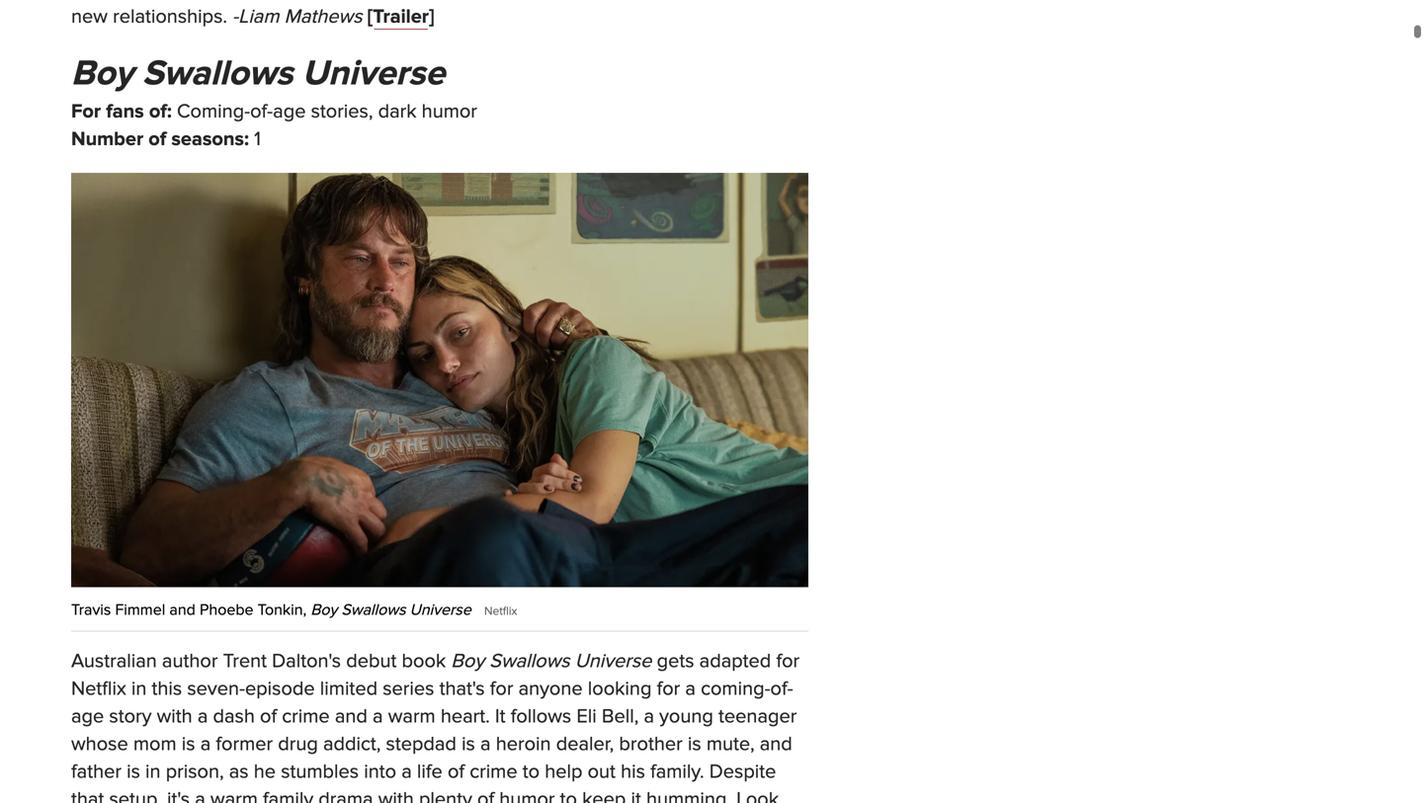 Task type: locate. For each thing, give the bounding box(es) containing it.
boy up that's
[[451, 650, 484, 673]]

0 horizontal spatial humor
[[422, 100, 477, 123]]

0 horizontal spatial swallows
[[143, 52, 293, 95]]

of-
[[250, 100, 273, 123], [771, 677, 793, 701]]

to
[[523, 760, 540, 784], [560, 788, 577, 804]]

universe inside boy swallows universe for fans of: coming-of-age stories, dark humor number of seasons: 1
[[302, 52, 445, 95]]

boy
[[71, 52, 133, 95], [311, 601, 337, 620], [451, 650, 484, 673]]

as
[[229, 760, 249, 784]]

bell,
[[602, 705, 639, 729]]

family
[[263, 788, 313, 804]]

is up setup,
[[127, 760, 140, 784]]

it's
[[167, 788, 190, 804]]

warm down as
[[210, 788, 258, 804]]

1 horizontal spatial warm
[[388, 705, 436, 729]]

a up addict, at the bottom of page
[[373, 705, 383, 729]]

swallows up "debut"
[[342, 601, 406, 620]]

with down 'into'
[[378, 788, 414, 804]]

0 vertical spatial boy
[[71, 52, 133, 95]]

netflix down australian
[[71, 677, 126, 701]]

0 vertical spatial of-
[[250, 100, 273, 123]]

of up plenty
[[448, 760, 465, 784]]

a down seven-
[[198, 705, 208, 729]]

fans
[[106, 100, 144, 123]]

1 vertical spatial netflix
[[71, 677, 126, 701]]

of- inside gets adapted for netflix in this seven-episode limited series that's for anyone looking for a coming-of- age story with a dash of crime and a warm heart. it follows eli bell, a young teenager whose mom is a former drug addict, stepdad is a heroin dealer, brother is mute, and father is in prison, as he stumbles into a life of crime to help out his family. despite that setup, it's a warm family drama with plenty of humor to keep it humming.
[[771, 677, 793, 701]]

1 vertical spatial of-
[[771, 677, 793, 701]]

2 horizontal spatial boy
[[451, 650, 484, 673]]

0 vertical spatial swallows
[[143, 52, 293, 95]]

humor
[[422, 100, 477, 123], [499, 788, 555, 804]]

age
[[273, 100, 306, 123], [71, 705, 104, 729]]

1 horizontal spatial humor
[[499, 788, 555, 804]]

teenager
[[719, 705, 797, 729]]

is
[[182, 733, 195, 757], [462, 733, 475, 757], [688, 733, 701, 757], [127, 760, 140, 784]]

in down the mom
[[145, 760, 161, 784]]

eli
[[577, 705, 597, 729]]

1 vertical spatial age
[[71, 705, 104, 729]]

of inside boy swallows universe for fans of: coming-of-age stories, dark humor number of seasons: 1
[[149, 127, 166, 151]]

number
[[71, 127, 143, 151]]

tonkin,
[[258, 601, 307, 620]]

and
[[169, 601, 196, 620], [335, 705, 368, 729], [760, 733, 793, 757]]

adapted
[[699, 650, 771, 673]]

warm down the series
[[388, 705, 436, 729]]

1 horizontal spatial of-
[[771, 677, 793, 701]]

0 horizontal spatial crime
[[282, 705, 330, 729]]

for
[[776, 650, 800, 673], [490, 677, 513, 701], [657, 677, 680, 701]]

universe up dark
[[302, 52, 445, 95]]

0 horizontal spatial of-
[[250, 100, 273, 123]]

follows
[[511, 705, 572, 729]]

netflix up that's
[[484, 604, 517, 619]]

2 vertical spatial boy
[[451, 650, 484, 673]]

prison,
[[166, 760, 224, 784]]

universe up book
[[410, 601, 471, 620]]

humor right dark
[[422, 100, 477, 123]]

and right fimmel
[[169, 601, 196, 620]]

warm
[[388, 705, 436, 729], [210, 788, 258, 804]]

boy up for
[[71, 52, 133, 95]]

crime down heroin
[[470, 760, 518, 784]]

age down boy swallows universe link
[[273, 100, 306, 123]]

swallows
[[143, 52, 293, 95], [342, 601, 406, 620], [490, 650, 570, 673]]

father
[[71, 760, 122, 784]]

0 vertical spatial universe
[[302, 52, 445, 95]]

with
[[157, 705, 192, 729], [378, 788, 414, 804]]

0 horizontal spatial warm
[[210, 788, 258, 804]]

0 horizontal spatial with
[[157, 705, 192, 729]]

australian author trent dalton's debut book boy swallows universe
[[71, 650, 652, 673]]

despite
[[709, 760, 776, 784]]

1 vertical spatial universe
[[410, 601, 471, 620]]

humor inside boy swallows universe for fans of: coming-of-age stories, dark humor number of seasons: 1
[[422, 100, 477, 123]]

a down heart.
[[480, 733, 491, 757]]

1 horizontal spatial age
[[273, 100, 306, 123]]

setup,
[[109, 788, 162, 804]]

to down heroin
[[523, 760, 540, 784]]

universe up looking
[[575, 650, 652, 673]]

0 vertical spatial humor
[[422, 100, 477, 123]]

0 vertical spatial in
[[131, 677, 147, 701]]

0 horizontal spatial for
[[490, 677, 513, 701]]

for up it
[[490, 677, 513, 701]]

1 vertical spatial to
[[560, 788, 577, 804]]

keep
[[582, 788, 626, 804]]

out
[[588, 760, 616, 784]]

humor inside gets adapted for netflix in this seven-episode limited series that's for anyone looking for a coming-of- age story with a dash of crime and a warm heart. it follows eli bell, a young teenager whose mom is a former drug addict, stepdad is a heroin dealer, brother is mute, and father is in prison, as he stumbles into a life of crime to help out his family. despite that setup, it's a warm family drama with plenty of humor to keep it humming.
[[499, 788, 555, 804]]

series
[[383, 677, 434, 701]]

0 vertical spatial crime
[[282, 705, 330, 729]]

0 horizontal spatial and
[[169, 601, 196, 620]]

1 vertical spatial humor
[[499, 788, 555, 804]]

]
[[429, 5, 434, 29]]

0 horizontal spatial netflix
[[71, 677, 126, 701]]

of
[[149, 127, 166, 151], [260, 705, 277, 729], [448, 760, 465, 784], [477, 788, 494, 804]]

stepdad
[[386, 733, 457, 757]]

of- up the 1
[[250, 100, 273, 123]]

a up prison, at the bottom left of the page
[[200, 733, 211, 757]]

trailer link
[[373, 5, 429, 29]]

a right it's
[[195, 788, 205, 804]]

0 vertical spatial warm
[[388, 705, 436, 729]]

netflix inside gets adapted for netflix in this seven-episode limited series that's for anyone looking for a coming-of- age story with a dash of crime and a warm heart. it follows eli bell, a young teenager whose mom is a former drug addict, stepdad is a heroin dealer, brother is mute, and father is in prison, as he stumbles into a life of crime to help out his family. despite that setup, it's a warm family drama with plenty of humor to keep it humming.
[[71, 677, 126, 701]]

2 horizontal spatial swallows
[[490, 650, 570, 673]]

with down this
[[157, 705, 192, 729]]

and down teenager
[[760, 733, 793, 757]]

of right plenty
[[477, 788, 494, 804]]

2 vertical spatial universe
[[575, 650, 652, 673]]

swallows up coming-
[[143, 52, 293, 95]]

into
[[364, 760, 396, 784]]

heroin
[[496, 733, 551, 757]]

of down of:
[[149, 127, 166, 151]]

[
[[367, 5, 373, 29]]

of- up teenager
[[771, 677, 793, 701]]

0 vertical spatial to
[[523, 760, 540, 784]]

looking
[[588, 677, 652, 701]]

in left this
[[131, 677, 147, 701]]

in
[[131, 677, 147, 701], [145, 760, 161, 784]]

mom
[[133, 733, 177, 757]]

0 vertical spatial age
[[273, 100, 306, 123]]

crime up drug
[[282, 705, 330, 729]]

crime
[[282, 705, 330, 729], [470, 760, 518, 784]]

boy right tonkin,
[[311, 601, 337, 620]]

anyone
[[519, 677, 583, 701]]

0 horizontal spatial age
[[71, 705, 104, 729]]

trent
[[223, 650, 267, 673]]

humor down help
[[499, 788, 555, 804]]

netflix
[[484, 604, 517, 619], [71, 677, 126, 701]]

1
[[254, 127, 261, 151]]

0 horizontal spatial boy
[[71, 52, 133, 95]]

1 horizontal spatial crime
[[470, 760, 518, 784]]

stumbles
[[281, 760, 359, 784]]

1 vertical spatial boy
[[311, 601, 337, 620]]

1 horizontal spatial and
[[335, 705, 368, 729]]

drama
[[319, 788, 373, 804]]

to down help
[[560, 788, 577, 804]]

limited
[[320, 677, 378, 701]]

universe
[[302, 52, 445, 95], [410, 601, 471, 620], [575, 650, 652, 673]]

episode
[[245, 677, 315, 701]]

for down gets
[[657, 677, 680, 701]]

1 vertical spatial swallows
[[342, 601, 406, 620]]

age up whose
[[71, 705, 104, 729]]

it
[[631, 788, 641, 804]]

a
[[685, 677, 696, 701], [198, 705, 208, 729], [373, 705, 383, 729], [644, 705, 654, 729], [200, 733, 211, 757], [480, 733, 491, 757], [402, 760, 412, 784], [195, 788, 205, 804]]

it
[[495, 705, 506, 729]]

for right adapted
[[776, 650, 800, 673]]

and up addict, at the bottom of page
[[335, 705, 368, 729]]

0 vertical spatial netflix
[[484, 604, 517, 619]]

boy inside boy swallows universe for fans of: coming-of-age stories, dark humor number of seasons: 1
[[71, 52, 133, 95]]

phoebe
[[200, 601, 254, 620]]

swallows up anyone
[[490, 650, 570, 673]]

2 vertical spatial swallows
[[490, 650, 570, 673]]

of:
[[149, 100, 172, 123]]

1 horizontal spatial with
[[378, 788, 414, 804]]

2 horizontal spatial and
[[760, 733, 793, 757]]

former
[[216, 733, 273, 757]]

is down "young"
[[688, 733, 701, 757]]



Task type: vqa. For each thing, say whether or not it's contained in the screenshot.
plenty at bottom left
yes



Task type: describe. For each thing, give the bounding box(es) containing it.
he
[[254, 760, 276, 784]]

1 horizontal spatial netflix
[[484, 604, 517, 619]]

seven-
[[187, 677, 245, 701]]

1 horizontal spatial for
[[657, 677, 680, 701]]

for
[[71, 100, 101, 123]]

debut
[[346, 650, 397, 673]]

whose
[[71, 733, 128, 757]]

0 vertical spatial with
[[157, 705, 192, 729]]

0 vertical spatial and
[[169, 601, 196, 620]]

swallows inside boy swallows universe for fans of: coming-of-age stories, dark humor number of seasons: 1
[[143, 52, 293, 95]]

mathews
[[284, 5, 362, 29]]

0 horizontal spatial to
[[523, 760, 540, 784]]

1 horizontal spatial boy
[[311, 601, 337, 620]]

is down heart.
[[462, 733, 475, 757]]

1 vertical spatial crime
[[470, 760, 518, 784]]

australian
[[71, 650, 157, 673]]

gets
[[657, 650, 694, 673]]

young
[[659, 705, 714, 729]]

gets adapted for netflix in this seven-episode limited series that's for anyone looking for a coming-of- age story with a dash of crime and a warm heart. it follows eli bell, a young teenager whose mom is a former drug addict, stepdad is a heroin dealer, brother is mute, and father is in prison, as he stumbles into a life of crime to help out his family. despite that setup, it's a warm family drama with plenty of humor to keep it humming.
[[71, 650, 800, 804]]

heart.
[[441, 705, 490, 729]]

life
[[417, 760, 443, 784]]

that
[[71, 788, 104, 804]]

dalton's
[[272, 650, 341, 673]]

fimmel
[[115, 601, 165, 620]]

addict,
[[323, 733, 381, 757]]

a up brother
[[644, 705, 654, 729]]

brother
[[619, 733, 683, 757]]

2 vertical spatial and
[[760, 733, 793, 757]]

1 vertical spatial with
[[378, 788, 414, 804]]

1 vertical spatial in
[[145, 760, 161, 784]]

seasons:
[[171, 127, 249, 151]]

stories,
[[311, 100, 373, 123]]

2 horizontal spatial for
[[776, 650, 800, 673]]

dark
[[378, 100, 417, 123]]

coming-
[[701, 677, 771, 701]]

coming-
[[177, 100, 250, 123]]

travis fimmel and phoebe tonkin, boy swallows universe image
[[71, 173, 809, 587]]

of down the "episode"
[[260, 705, 277, 729]]

1 vertical spatial warm
[[210, 788, 258, 804]]

mute,
[[707, 733, 755, 757]]

plenty
[[419, 788, 472, 804]]

dealer,
[[556, 733, 614, 757]]

his
[[621, 760, 645, 784]]

age inside boy swallows universe for fans of: coming-of-age stories, dark humor number of seasons: 1
[[273, 100, 306, 123]]

a left life
[[402, 760, 412, 784]]

1 horizontal spatial swallows
[[342, 601, 406, 620]]

age inside gets adapted for netflix in this seven-episode limited series that's for anyone looking for a coming-of- age story with a dash of crime and a warm heart. it follows eli bell, a young teenager whose mom is a former drug addict, stepdad is a heroin dealer, brother is mute, and father is in prison, as he stumbles into a life of crime to help out his family. despite that setup, it's a warm family drama with plenty of humor to keep it humming.
[[71, 705, 104, 729]]

book
[[402, 650, 446, 673]]

1 vertical spatial and
[[335, 705, 368, 729]]

family.
[[650, 760, 704, 784]]

boy swallows universe link
[[71, 52, 445, 95]]

drug
[[278, 733, 318, 757]]

boy swallows universe for fans of: coming-of-age stories, dark humor number of seasons: 1
[[71, 52, 477, 151]]

travis
[[71, 601, 111, 620]]

-
[[232, 5, 238, 29]]

travis fimmel and phoebe tonkin, boy swallows universe
[[71, 601, 471, 620]]

a up "young"
[[685, 677, 696, 701]]

trailer
[[373, 5, 429, 29]]

help
[[545, 760, 583, 784]]

is up prison, at the bottom left of the page
[[182, 733, 195, 757]]

liam
[[238, 5, 279, 29]]

story
[[109, 705, 152, 729]]

of- inside boy swallows universe for fans of: coming-of-age stories, dark humor number of seasons: 1
[[250, 100, 273, 123]]

author
[[162, 650, 218, 673]]

that's
[[439, 677, 485, 701]]

this
[[152, 677, 182, 701]]

-liam mathews [ trailer ]
[[232, 5, 434, 29]]

1 horizontal spatial to
[[560, 788, 577, 804]]

dash
[[213, 705, 255, 729]]



